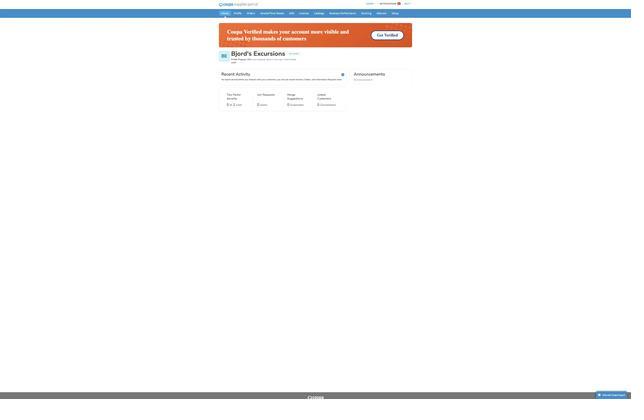 Task type: describe. For each thing, give the bounding box(es) containing it.
bjord's excursions profile progress 35% last updated: about 1 hour ago
[[308, 66, 380, 81]]

service/time sheets link
[[344, 14, 382, 21]]

notifications 0
[[506, 3, 533, 7]]

progress
[[317, 78, 329, 81]]

0 vertical spatial profile
[[312, 15, 322, 20]]

invoices,
[[394, 105, 405, 108]]

updated:
[[343, 78, 354, 81]]

sheets
[[368, 15, 379, 20]]

2 recent from the left
[[386, 105, 394, 108]]

add-ons link
[[499, 14, 519, 21]]

orders
[[329, 15, 340, 20]]

bjord link
[[486, 3, 501, 7]]

notifications
[[506, 3, 529, 7]]

business
[[439, 15, 453, 20]]

profile link
[[309, 14, 325, 21]]

hour
[[366, 78, 371, 81]]

no
[[295, 105, 299, 108]]

invoices link
[[396, 14, 415, 21]]

1 recent from the left
[[300, 105, 308, 108]]

catalogs
[[419, 15, 433, 20]]

bjord
[[488, 3, 498, 7]]

here.
[[450, 105, 456, 108]]

1 you from the left
[[326, 105, 331, 108]]

activity
[[314, 95, 334, 103]]

orders link
[[326, 14, 343, 21]]

information
[[422, 105, 436, 108]]

bjord's
[[308, 66, 336, 77]]

service/time
[[347, 15, 367, 20]]

service/time sheets
[[347, 15, 379, 20]]

help
[[539, 3, 547, 7]]

catalogs link
[[416, 14, 436, 21]]

profile inside bjord's excursions profile progress 35% last updated: about 1 hour ago
[[308, 78, 317, 81]]

1
[[363, 78, 365, 81]]

0
[[531, 3, 533, 6]]



Task type: vqa. For each thing, say whether or not it's contained in the screenshot.
tab list
no



Task type: locate. For each thing, give the bounding box(es) containing it.
be image
[[292, 68, 307, 82]]

you
[[326, 105, 331, 108], [370, 105, 374, 108]]

home
[[296, 15, 305, 20]]

sourcing link
[[479, 14, 499, 21]]

business performance link
[[436, 14, 478, 21]]

will
[[375, 105, 380, 108]]

profile down coupa supplier portal image
[[312, 15, 322, 20]]

navigation
[[486, 1, 550, 9]]

navigation containing notifications 0
[[486, 1, 550, 9]]

ago
[[372, 78, 377, 81]]

add-
[[503, 15, 510, 20]]

ons
[[510, 15, 516, 20]]

recent activity
[[295, 95, 334, 103]]

you left will
[[370, 105, 374, 108]]

setup link
[[520, 14, 535, 21]]

your
[[349, 105, 354, 108]]

1 vertical spatial profile
[[308, 78, 317, 81]]

coupa supplier portal image
[[289, 1, 347, 12]]

about
[[355, 78, 362, 81]]

you right the when
[[326, 105, 331, 108]]

see
[[380, 105, 385, 108]]

35%
[[330, 78, 335, 81]]

last
[[336, 78, 342, 81]]

interact
[[332, 105, 342, 108]]

1 horizontal spatial recent
[[386, 105, 394, 108]]

profile
[[312, 15, 322, 20], [308, 78, 317, 81]]

with
[[342, 105, 348, 108]]

0 horizontal spatial you
[[326, 105, 331, 108]]

recent
[[300, 105, 308, 108], [386, 105, 394, 108]]

and
[[416, 105, 421, 108]]

recent right "see"
[[386, 105, 394, 108]]

asn link
[[383, 14, 395, 21]]

help link
[[537, 3, 550, 7]]

activity.
[[308, 105, 318, 108]]

be
[[295, 71, 303, 79]]

customers,
[[355, 105, 369, 108]]

setup
[[523, 15, 532, 20]]

business performance
[[439, 15, 475, 20]]

when
[[318, 105, 326, 108]]

1 horizontal spatial you
[[370, 105, 374, 108]]

asn
[[386, 15, 392, 20]]

0 horizontal spatial recent
[[300, 105, 308, 108]]

sourcing
[[482, 15, 496, 20]]

requests
[[437, 105, 449, 108]]

orders,
[[406, 105, 415, 108]]

performance
[[454, 15, 475, 20]]

profile left progress
[[308, 78, 317, 81]]

add-ons
[[503, 15, 516, 20]]

no recent activity. when you interact with your customers, you will see recent invoices, orders, and information requests here.
[[295, 105, 456, 108]]

home link
[[293, 14, 308, 21]]

recent right no
[[300, 105, 308, 108]]

invoices
[[399, 15, 412, 20]]

recent
[[295, 95, 313, 103]]

excursions
[[338, 66, 380, 77]]

2 you from the left
[[370, 105, 374, 108]]



